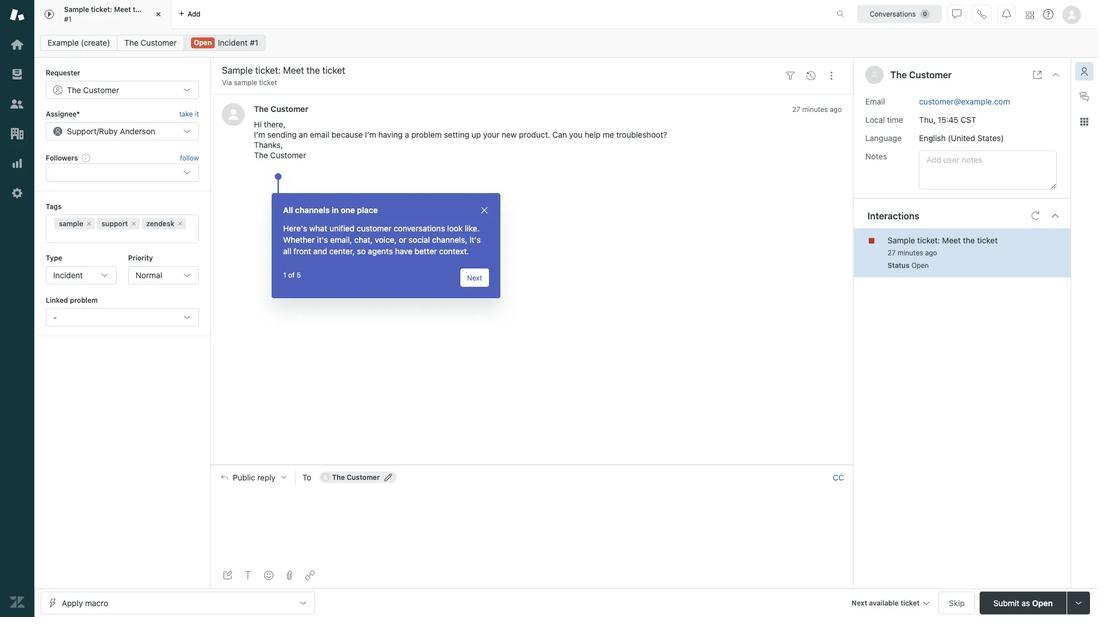Task type: vqa. For each thing, say whether or not it's contained in the screenshot.
the Hide composer 'Icon'
no



Task type: describe. For each thing, give the bounding box(es) containing it.
agents
[[368, 247, 393, 256]]

zendesk products image
[[1026, 11, 1034, 19]]

customers image
[[10, 97, 25, 112]]

example (create) button
[[40, 35, 118, 51]]

states)
[[978, 133, 1004, 143]]

conversations
[[870, 10, 916, 18]]

one
[[341, 206, 355, 215]]

open inside secondary element
[[194, 39, 212, 47]]

to
[[302, 473, 311, 483]]

normal button
[[128, 267, 199, 285]]

like.
[[465, 224, 480, 233]]

unified
[[329, 224, 355, 233]]

2 it's from the left
[[470, 235, 481, 245]]

better
[[415, 247, 437, 256]]

#1
[[64, 15, 72, 23]]

normal
[[136, 271, 162, 280]]

next
[[467, 274, 482, 282]]

customer
[[357, 224, 392, 233]]

the for sample ticket: meet the ticket #1
[[133, 5, 144, 13]]

skip
[[949, 599, 965, 608]]

0 horizontal spatial 27 minutes ago text field
[[793, 105, 842, 113]]

it
[[195, 110, 199, 118]]

local
[[866, 115, 885, 124]]

meet for sample ticket: meet the ticket 27 minutes ago status open
[[942, 236, 961, 245]]

hi
[[254, 120, 262, 129]]

example
[[47, 38, 79, 47]]

sample ticket: meet the ticket 27 minutes ago status open
[[888, 236, 998, 270]]

can
[[553, 130, 567, 140]]

in
[[332, 206, 339, 215]]

your
[[483, 130, 500, 140]]

status
[[888, 262, 910, 270]]

format text image
[[244, 572, 253, 581]]

meet for sample ticket: meet the ticket #1
[[114, 5, 131, 13]]

all
[[283, 206, 293, 215]]

cc button
[[833, 473, 844, 483]]

social
[[409, 235, 430, 245]]

english
[[919, 133, 946, 143]]

customer left edit user icon
[[347, 474, 380, 482]]

follow button
[[180, 153, 199, 163]]

sample
[[234, 79, 257, 87]]

cst
[[961, 115, 977, 124]]

new
[[502, 130, 517, 140]]

the right customer@example.com icon
[[332, 474, 345, 482]]

whether
[[283, 235, 315, 245]]

notes
[[866, 152, 887, 161]]

tabs tab list
[[34, 0, 825, 29]]

type
[[46, 254, 62, 262]]

ago inside sample ticket: meet the ticket 27 minutes ago status open
[[925, 249, 937, 257]]

follow
[[180, 154, 199, 162]]

1 horizontal spatial the customer link
[[254, 104, 308, 114]]

linked problem
[[46, 296, 98, 304]]

example (create)
[[47, 38, 110, 47]]

27 minutes ago
[[793, 105, 842, 113]]

the inside secondary element
[[124, 38, 138, 47]]

skip button
[[939, 592, 975, 615]]

look
[[447, 224, 463, 233]]

take
[[179, 110, 193, 118]]

thu,
[[919, 115, 936, 124]]

secondary element
[[34, 31, 1098, 54]]

events image
[[807, 71, 816, 80]]

place
[[357, 206, 378, 215]]

add attachment image
[[285, 572, 294, 581]]

the up 'hi'
[[254, 104, 269, 114]]

apps image
[[1080, 117, 1089, 126]]

view more details image
[[1033, 70, 1042, 80]]

add link (cmd k) image
[[305, 572, 315, 581]]

get help image
[[1043, 9, 1054, 19]]

local time
[[866, 115, 903, 124]]

and
[[313, 247, 327, 256]]

interactions
[[868, 211, 920, 221]]

the customer up "there,"
[[254, 104, 308, 114]]

email
[[310, 130, 329, 140]]

0 vertical spatial the customer link
[[117, 35, 184, 51]]

all channels in one place
[[283, 206, 378, 215]]

linked
[[46, 296, 68, 304]]

sample for sample ticket: meet the ticket #1
[[64, 5, 89, 13]]

next button
[[460, 269, 489, 287]]

channels,
[[432, 235, 468, 245]]

conversations
[[394, 224, 445, 233]]

sample ticket: meet the ticket #1
[[64, 5, 165, 23]]

product.
[[519, 130, 550, 140]]

15:45
[[938, 115, 959, 124]]

thu, 15:45 cst
[[919, 115, 977, 124]]

have
[[395, 247, 413, 256]]

setting
[[444, 130, 470, 140]]

the customer inside secondary element
[[124, 38, 177, 47]]

avatar image
[[222, 103, 245, 126]]

5
[[297, 271, 301, 279]]

0 horizontal spatial ago
[[830, 105, 842, 113]]

context.
[[439, 247, 469, 256]]

draft mode image
[[223, 572, 232, 581]]

help
[[585, 130, 601, 140]]

minutes inside sample ticket: meet the ticket 27 minutes ago status open
[[898, 249, 923, 257]]

center,
[[329, 247, 355, 256]]

insert emojis image
[[264, 572, 273, 581]]

the up time
[[891, 70, 907, 80]]



Task type: locate. For each thing, give the bounding box(es) containing it.
0 horizontal spatial ticket
[[146, 5, 165, 13]]

0 vertical spatial close image
[[153, 9, 164, 20]]

submit as open
[[994, 599, 1053, 608]]

1 horizontal spatial sample
[[888, 236, 915, 245]]

0 horizontal spatial ticket:
[[91, 5, 112, 13]]

1 horizontal spatial i'm
[[365, 130, 376, 140]]

1 horizontal spatial ticket
[[259, 79, 277, 87]]

1
[[283, 271, 286, 279]]

minutes down events image
[[802, 105, 828, 113]]

sample up #1 at left top
[[64, 5, 89, 13]]

minutes up status
[[898, 249, 923, 257]]

1 vertical spatial the customer link
[[254, 104, 308, 114]]

Add user notes text field
[[919, 151, 1057, 190]]

1 vertical spatial open
[[912, 262, 929, 270]]

open inside sample ticket: meet the ticket 27 minutes ago status open
[[912, 262, 929, 270]]

0 horizontal spatial i'm
[[254, 130, 265, 140]]

so
[[357, 247, 366, 256]]

0 vertical spatial open
[[194, 39, 212, 47]]

here's what unified customer conversations look like. whether it's email, chat, voice, or social channels, it's all front and center, so agents have better context.
[[283, 224, 481, 256]]

it's
[[317, 235, 328, 245], [470, 235, 481, 245]]

customer down the sending
[[270, 151, 306, 160]]

problem right a
[[411, 130, 442, 140]]

sample inside sample ticket: meet the ticket 27 minutes ago status open
[[888, 236, 915, 245]]

take it button
[[179, 108, 199, 120]]

the down 'thanks,'
[[254, 151, 268, 160]]

the customer link
[[117, 35, 184, 51], [254, 104, 308, 114]]

up
[[472, 130, 481, 140]]

sample for sample ticket: meet the ticket 27 minutes ago status open
[[888, 236, 915, 245]]

0 vertical spatial 27
[[793, 105, 801, 113]]

user image
[[871, 72, 878, 78], [872, 72, 877, 78]]

minutes
[[802, 105, 828, 113], [898, 249, 923, 257]]

the down sample ticket: meet the ticket #1
[[124, 38, 138, 47]]

1 vertical spatial problem
[[70, 296, 98, 304]]

time
[[887, 115, 903, 124]]

email
[[866, 97, 885, 106]]

the for sample ticket: meet the ticket 27 minutes ago status open
[[963, 236, 975, 245]]

english (united states)
[[919, 133, 1004, 143]]

ticket
[[146, 5, 165, 13], [259, 79, 277, 87], [977, 236, 998, 245]]

0 vertical spatial ago
[[830, 105, 842, 113]]

1 horizontal spatial 27
[[888, 249, 896, 257]]

what
[[309, 224, 327, 233]]

incident
[[53, 271, 83, 280]]

customer inside secondary element
[[141, 38, 177, 47]]

incident button
[[46, 267, 117, 285]]

problem
[[411, 130, 442, 140], [70, 296, 98, 304]]

customer context image
[[1080, 67, 1089, 76]]

27 inside sample ticket: meet the ticket 27 minutes ago status open
[[888, 249, 896, 257]]

open link
[[184, 35, 266, 51]]

the
[[124, 38, 138, 47], [891, 70, 907, 80], [254, 104, 269, 114], [254, 151, 268, 160], [332, 474, 345, 482]]

the inside sample ticket: meet the ticket #1
[[133, 5, 144, 13]]

problem inside hi there, i'm sending an email because i'm having a problem setting up your new product. can you help me troubleshoot? thanks, the customer
[[411, 130, 442, 140]]

1 vertical spatial meet
[[942, 236, 961, 245]]

1 vertical spatial ticket:
[[917, 236, 940, 245]]

2 i'm from the left
[[365, 130, 376, 140]]

it's up and
[[317, 235, 328, 245]]

ticket:
[[91, 5, 112, 13], [917, 236, 940, 245]]

hi there, i'm sending an email because i'm having a problem setting up your new product. can you help me troubleshoot? thanks, the customer
[[254, 120, 667, 160]]

Subject field
[[220, 64, 778, 77]]

conversations button
[[858, 5, 942, 23]]

main element
[[0, 0, 34, 618]]

because
[[332, 130, 363, 140]]

voice,
[[375, 235, 397, 245]]

0 horizontal spatial the
[[133, 5, 144, 13]]

2 vertical spatial open
[[1033, 599, 1053, 608]]

1 vertical spatial the
[[963, 236, 975, 245]]

2 horizontal spatial close image
[[1051, 70, 1061, 80]]

0 horizontal spatial it's
[[317, 235, 328, 245]]

priority
[[128, 254, 153, 262]]

1 of 5 next
[[283, 271, 482, 282]]

the customer up thu,
[[891, 70, 952, 80]]

sample
[[64, 5, 89, 13], [888, 236, 915, 245]]

as
[[1022, 599, 1030, 608]]

the customer down sample ticket: meet the ticket #1
[[124, 38, 177, 47]]

0 vertical spatial the
[[133, 5, 144, 13]]

all
[[283, 247, 291, 256]]

front
[[294, 247, 311, 256]]

ticket: for sample ticket: meet the ticket #1
[[91, 5, 112, 13]]

ticket: inside sample ticket: meet the ticket #1
[[91, 5, 112, 13]]

the inside sample ticket: meet the ticket 27 minutes ago status open
[[963, 236, 975, 245]]

reporting image
[[10, 156, 25, 171]]

0 vertical spatial problem
[[411, 130, 442, 140]]

1 horizontal spatial ticket:
[[917, 236, 940, 245]]

ticket: for sample ticket: meet the ticket 27 minutes ago status open
[[917, 236, 940, 245]]

0 vertical spatial minutes
[[802, 105, 828, 113]]

1 horizontal spatial open
[[912, 262, 929, 270]]

email,
[[330, 235, 352, 245]]

sending
[[267, 130, 297, 140]]

0 horizontal spatial minutes
[[802, 105, 828, 113]]

of
[[288, 271, 295, 279]]

customer@example.com image
[[321, 473, 330, 483]]

0 horizontal spatial problem
[[70, 296, 98, 304]]

1 vertical spatial minutes
[[898, 249, 923, 257]]

0 horizontal spatial open
[[194, 39, 212, 47]]

27 minutes ago text field
[[793, 105, 842, 113], [888, 249, 937, 257]]

me
[[603, 130, 614, 140]]

via
[[222, 79, 232, 87]]

ticket: up (create)
[[91, 5, 112, 13]]

1 vertical spatial close image
[[1051, 70, 1061, 80]]

troubleshoot?
[[616, 130, 667, 140]]

the
[[133, 5, 144, 13], [963, 236, 975, 245]]

meet inside sample ticket: meet the ticket #1
[[114, 5, 131, 13]]

the customer link down sample ticket: meet the ticket #1
[[117, 35, 184, 51]]

ticket: down interactions
[[917, 236, 940, 245]]

0 vertical spatial ticket
[[146, 5, 165, 13]]

0 horizontal spatial close image
[[153, 9, 164, 20]]

1 vertical spatial 27
[[888, 249, 896, 257]]

zendesk image
[[10, 596, 25, 610]]

1 it's from the left
[[317, 235, 328, 245]]

here's
[[283, 224, 307, 233]]

views image
[[10, 67, 25, 82]]

1 horizontal spatial the
[[963, 236, 975, 245]]

channels
[[295, 206, 330, 215]]

2 horizontal spatial ticket
[[977, 236, 998, 245]]

thanks,
[[254, 140, 283, 150]]

ticket inside sample ticket: meet the ticket 27 minutes ago status open
[[977, 236, 998, 245]]

cc
[[833, 473, 844, 483]]

take it
[[179, 110, 199, 118]]

0 vertical spatial ticket:
[[91, 5, 112, 13]]

1 i'm from the left
[[254, 130, 265, 140]]

27 minutes ago text field down events image
[[793, 105, 842, 113]]

meet
[[114, 5, 131, 13], [942, 236, 961, 245]]

close image inside tabs tab list
[[153, 9, 164, 20]]

1 vertical spatial 27 minutes ago text field
[[888, 249, 937, 257]]

close image inside all channels in one place dialog
[[480, 206, 489, 215]]

i'm
[[254, 130, 265, 140], [365, 130, 376, 140]]

customer up "there,"
[[271, 104, 308, 114]]

problem down incident popup button
[[70, 296, 98, 304]]

customer inside hi there, i'm sending an email because i'm having a problem setting up your new product. can you help me troubleshoot? thanks, the customer
[[270, 151, 306, 160]]

1 vertical spatial ticket
[[259, 79, 277, 87]]

2 vertical spatial ticket
[[977, 236, 998, 245]]

get started image
[[10, 37, 25, 52]]

all channels in one place dialog
[[272, 193, 501, 299]]

tab
[[34, 0, 172, 29]]

0 vertical spatial 27 minutes ago text field
[[793, 105, 842, 113]]

the inside hi there, i'm sending an email because i'm having a problem setting up your new product. can you help me troubleshoot? thanks, the customer
[[254, 151, 268, 160]]

open
[[194, 39, 212, 47], [912, 262, 929, 270], [1033, 599, 1053, 608]]

1 horizontal spatial ago
[[925, 249, 937, 257]]

customer@example.com
[[919, 97, 1010, 106]]

1 horizontal spatial it's
[[470, 235, 481, 245]]

there,
[[264, 120, 285, 129]]

admin image
[[10, 186, 25, 201]]

27
[[793, 105, 801, 113], [888, 249, 896, 257]]

0 horizontal spatial meet
[[114, 5, 131, 13]]

language
[[866, 133, 902, 143]]

meet inside sample ticket: meet the ticket 27 minutes ago status open
[[942, 236, 961, 245]]

(create)
[[81, 38, 110, 47]]

tab containing sample ticket: meet the ticket
[[34, 0, 172, 29]]

0 horizontal spatial 27
[[793, 105, 801, 113]]

0 vertical spatial meet
[[114, 5, 131, 13]]

0 horizontal spatial sample
[[64, 5, 89, 13]]

the customer link up "there,"
[[254, 104, 308, 114]]

zendesk support image
[[10, 7, 25, 22]]

organizations image
[[10, 126, 25, 141]]

0 vertical spatial sample
[[64, 5, 89, 13]]

having
[[378, 130, 403, 140]]

customer up customer@example.com at the top of page
[[909, 70, 952, 80]]

i'm left having
[[365, 130, 376, 140]]

the customer
[[124, 38, 177, 47], [891, 70, 952, 80], [254, 104, 308, 114], [332, 474, 380, 482]]

the customer right customer@example.com icon
[[332, 474, 380, 482]]

2 horizontal spatial open
[[1033, 599, 1053, 608]]

ticket for sample ticket: meet the ticket 27 minutes ago status open
[[977, 236, 998, 245]]

it's down like.
[[470, 235, 481, 245]]

via sample ticket
[[222, 79, 277, 87]]

1 horizontal spatial close image
[[480, 206, 489, 215]]

(united
[[948, 133, 975, 143]]

edit user image
[[384, 474, 392, 482]]

or
[[399, 235, 407, 245]]

sample up status
[[888, 236, 915, 245]]

close image
[[153, 9, 164, 20], [1051, 70, 1061, 80], [480, 206, 489, 215]]

1 horizontal spatial 27 minutes ago text field
[[888, 249, 937, 257]]

1 horizontal spatial minutes
[[898, 249, 923, 257]]

sample inside sample ticket: meet the ticket #1
[[64, 5, 89, 13]]

2 vertical spatial close image
[[480, 206, 489, 215]]

a
[[405, 130, 409, 140]]

ticket: inside sample ticket: meet the ticket 27 minutes ago status open
[[917, 236, 940, 245]]

ticket for sample ticket: meet the ticket #1
[[146, 5, 165, 13]]

an
[[299, 130, 308, 140]]

you
[[569, 130, 583, 140]]

1 horizontal spatial meet
[[942, 236, 961, 245]]

i'm down 'hi'
[[254, 130, 265, 140]]

submit
[[994, 599, 1020, 608]]

ticket inside sample ticket: meet the ticket #1
[[146, 5, 165, 13]]

customer down sample ticket: meet the ticket #1
[[141, 38, 177, 47]]

1 vertical spatial sample
[[888, 236, 915, 245]]

0 horizontal spatial the customer link
[[117, 35, 184, 51]]

1 horizontal spatial problem
[[411, 130, 442, 140]]

27 minutes ago text field up status
[[888, 249, 937, 257]]

chat,
[[354, 235, 373, 245]]

1 vertical spatial ago
[[925, 249, 937, 257]]



